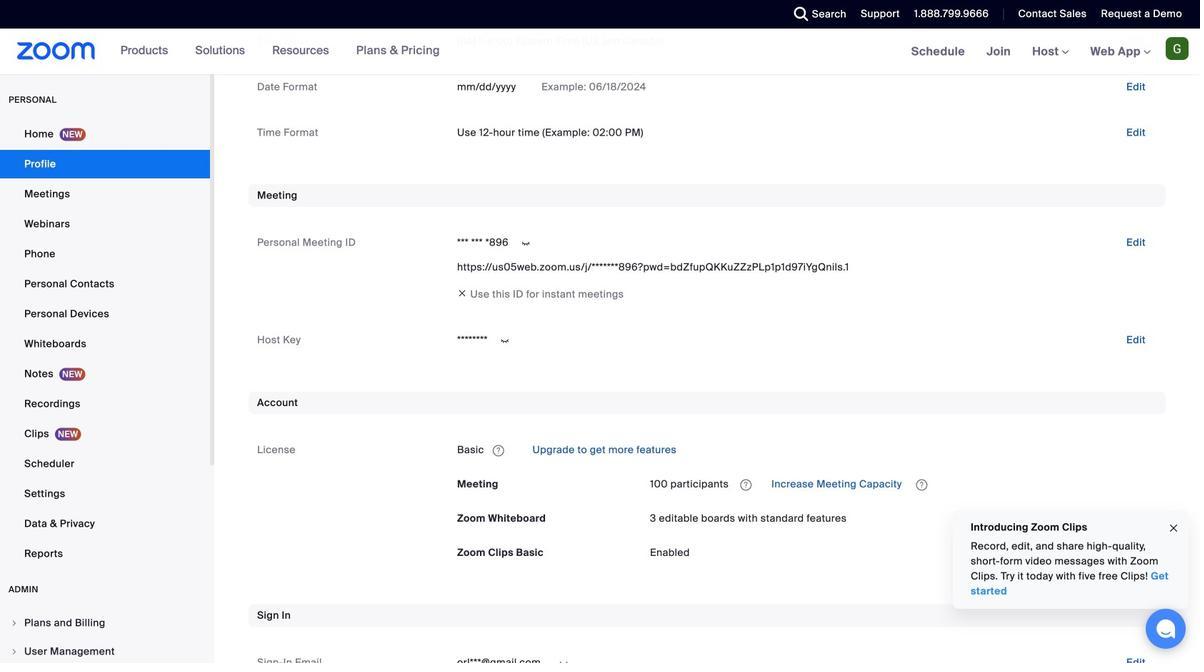 Task type: vqa. For each thing, say whether or not it's contained in the screenshot.
right image
yes



Task type: locate. For each thing, give the bounding box(es) containing it.
right image
[[10, 619, 19, 628], [10, 648, 19, 656]]

2 right image from the top
[[10, 648, 19, 656]]

menu item
[[0, 610, 210, 637], [0, 639, 210, 664]]

product information navigation
[[95, 29, 451, 74]]

right image for first menu item from the top
[[10, 619, 19, 628]]

1 right image from the top
[[10, 619, 19, 628]]

right image for 2nd menu item from the top
[[10, 648, 19, 656]]

banner
[[0, 29, 1200, 75]]

meetings navigation
[[901, 29, 1200, 75]]

1 vertical spatial right image
[[10, 648, 19, 656]]

application
[[457, 439, 1157, 462]]

1 vertical spatial menu item
[[0, 639, 210, 664]]

learn more about your license type image
[[491, 446, 506, 456]]

close image
[[1168, 521, 1179, 537]]

1 menu item from the top
[[0, 610, 210, 637]]

personal menu menu
[[0, 120, 210, 570]]

0 vertical spatial menu item
[[0, 610, 210, 637]]

show host key image
[[493, 335, 516, 347]]

0 vertical spatial right image
[[10, 619, 19, 628]]

open chat image
[[1156, 619, 1176, 639]]



Task type: describe. For each thing, give the bounding box(es) containing it.
2 menu item from the top
[[0, 639, 210, 664]]

show personal meeting id image
[[514, 237, 537, 250]]

admin menu menu
[[0, 610, 210, 664]]

zoom logo image
[[17, 42, 95, 60]]

profile picture image
[[1166, 37, 1189, 60]]



